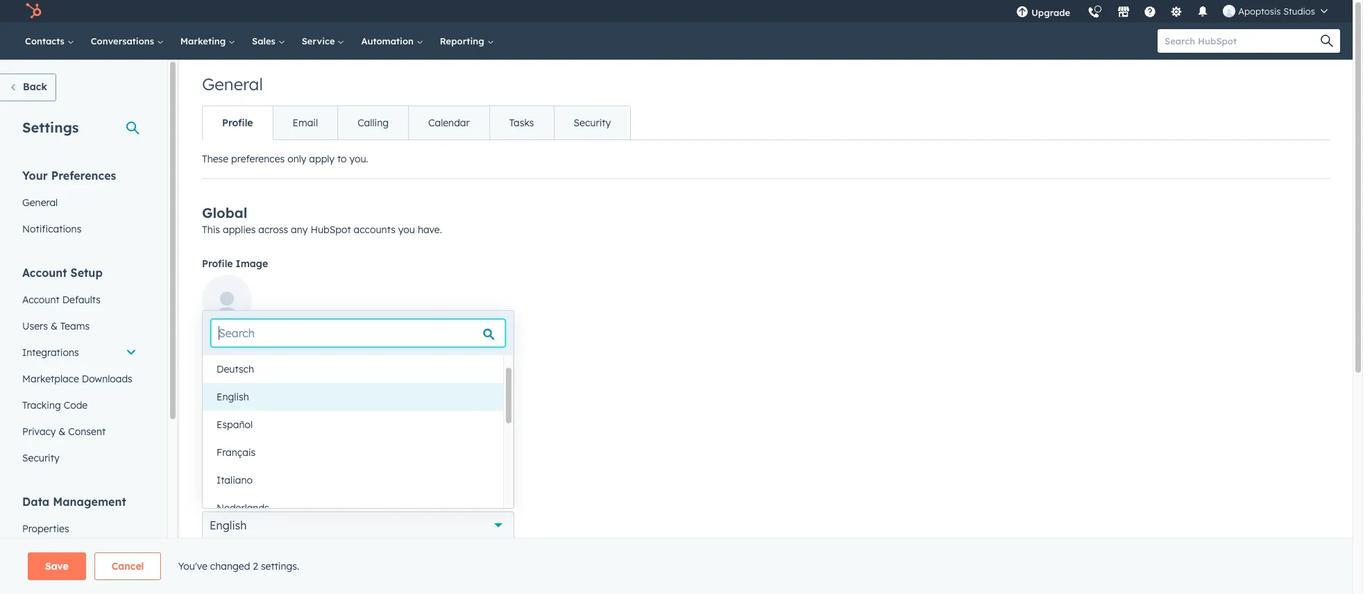 Task type: describe. For each thing, give the bounding box(es) containing it.
your
[[22, 169, 48, 183]]

Search search field
[[211, 319, 505, 347]]

import & export
[[22, 575, 98, 588]]

notifications button
[[1191, 0, 1215, 22]]

apoptosis studios button
[[1215, 0, 1336, 22]]

export
[[67, 575, 98, 588]]

account for account defaults
[[22, 294, 60, 306]]

2
[[253, 560, 258, 573]]

profile link
[[203, 106, 272, 139]]

save button
[[28, 552, 86, 580]]

back link
[[0, 74, 56, 101]]

notifications link
[[14, 216, 145, 242]]

reporting link
[[432, 22, 502, 60]]

calling
[[358, 117, 389, 129]]

users & teams link
[[14, 313, 145, 339]]

integrations button
[[14, 339, 145, 366]]

profile image
[[202, 257, 268, 270]]

privacy & consent link
[[14, 418, 145, 445]]

calling icon button
[[1082, 1, 1106, 22]]

preferences
[[51, 169, 116, 183]]

first
[[202, 354, 223, 366]]

contacts link
[[17, 22, 82, 60]]

management
[[53, 495, 126, 509]]

consent
[[68, 425, 106, 438]]

Search HubSpot search field
[[1158, 29, 1328, 53]]

save
[[45, 560, 69, 573]]

last name
[[202, 423, 252, 436]]

tracking code link
[[14, 392, 145, 418]]

1 horizontal spatial security link
[[554, 106, 630, 139]]

español button
[[203, 411, 503, 439]]

calendar
[[428, 117, 470, 129]]

automation
[[361, 35, 416, 46]]

service link
[[293, 22, 353, 60]]

only
[[287, 153, 306, 165]]

general inside your preferences 'element'
[[22, 196, 58, 209]]

tracking code
[[22, 399, 88, 412]]

english inside english popup button
[[210, 519, 247, 533]]

privacy & consent
[[22, 425, 106, 438]]

these preferences only apply to you.
[[202, 153, 368, 165]]

conversations link
[[82, 22, 172, 60]]

number
[[279, 565, 316, 578]]

tara schultz image
[[1223, 5, 1236, 17]]

nederlands
[[217, 502, 269, 514]]

tasks link
[[489, 106, 554, 139]]

account defaults link
[[14, 287, 145, 313]]

marketing
[[180, 35, 228, 46]]

Last name text field
[[202, 441, 514, 468]]

español
[[217, 418, 253, 431]]

this
[[202, 223, 220, 236]]

calling icon image
[[1088, 7, 1100, 19]]

last
[[202, 423, 222, 436]]

marketplace downloads link
[[14, 366, 145, 392]]

to
[[337, 153, 347, 165]]

global this applies across any hubspot accounts you have.
[[202, 204, 442, 236]]

applies
[[223, 223, 256, 236]]

settings.
[[261, 560, 299, 573]]

import
[[22, 575, 55, 588]]

calendar link
[[408, 106, 489, 139]]

any
[[291, 223, 308, 236]]

import & export link
[[14, 568, 145, 594]]

menu containing apoptosis studios
[[1008, 0, 1336, 27]]

marketing link
[[172, 22, 244, 60]]

marketplace downloads
[[22, 373, 132, 385]]

image
[[236, 257, 268, 270]]

users
[[22, 320, 48, 332]]

notifications
[[22, 223, 81, 235]]

and
[[257, 565, 276, 578]]

your preferences
[[22, 169, 116, 183]]

settings image
[[1170, 6, 1183, 19]]

accounts
[[354, 223, 395, 236]]

name for last name
[[225, 423, 252, 436]]

profile for profile image
[[202, 257, 233, 270]]

properties
[[22, 523, 69, 535]]

apoptosis studios
[[1238, 6, 1315, 17]]

account defaults
[[22, 294, 101, 306]]

hubspot link
[[17, 3, 52, 19]]

help button
[[1138, 0, 1162, 22]]

italiano button
[[203, 466, 503, 494]]

you
[[398, 223, 415, 236]]

users & teams
[[22, 320, 90, 332]]

your preferences element
[[14, 168, 145, 242]]

changed
[[210, 560, 250, 573]]

code
[[64, 399, 88, 412]]

upgrade
[[1031, 7, 1070, 18]]

& for consent
[[59, 425, 65, 438]]

conversations
[[91, 35, 157, 46]]

objects button
[[14, 542, 145, 568]]

security for the left security link
[[22, 452, 59, 464]]

setup
[[70, 266, 103, 280]]



Task type: vqa. For each thing, say whether or not it's contained in the screenshot.
First name Name
yes



Task type: locate. For each thing, give the bounding box(es) containing it.
global
[[202, 204, 247, 221]]

settings
[[22, 119, 79, 136]]

sales
[[252, 35, 278, 46]]

0 vertical spatial general
[[202, 74, 263, 94]]

general up profile link
[[202, 74, 263, 94]]

name right first
[[226, 354, 253, 366]]

upgrade image
[[1016, 6, 1029, 19]]

1 vertical spatial security link
[[14, 445, 145, 471]]

edit button
[[202, 275, 252, 330]]

defaults
[[62, 294, 101, 306]]

help image
[[1144, 6, 1156, 19]]

reporting
[[440, 35, 487, 46]]

preferences
[[231, 153, 285, 165]]

general
[[202, 74, 263, 94], [22, 196, 58, 209]]

list box containing deutsch
[[203, 355, 514, 522]]

0 vertical spatial security link
[[554, 106, 630, 139]]

1 vertical spatial profile
[[202, 257, 233, 270]]

have.
[[418, 223, 442, 236]]

account setup element
[[14, 265, 145, 471]]

english
[[217, 391, 249, 403], [210, 519, 247, 533]]

0 vertical spatial name
[[226, 354, 253, 366]]

1 account from the top
[[22, 266, 67, 280]]

navigation containing profile
[[202, 105, 631, 140]]

deutsch button
[[203, 355, 503, 383]]

data
[[22, 495, 49, 509]]

service
[[302, 35, 338, 46]]

account setup
[[22, 266, 103, 280]]

0 vertical spatial profile
[[222, 117, 253, 129]]

& for export
[[57, 575, 64, 588]]

name for first name
[[226, 354, 253, 366]]

you've
[[178, 560, 207, 573]]

date, time, and number format
[[202, 565, 351, 578]]

0 vertical spatial english
[[217, 391, 249, 403]]

& right privacy
[[59, 425, 65, 438]]

language
[[202, 494, 250, 507]]

navigation
[[202, 105, 631, 140]]

apoptosis
[[1238, 6, 1281, 17]]

security inside navigation
[[574, 117, 611, 129]]

0 horizontal spatial general
[[22, 196, 58, 209]]

english button
[[203, 383, 503, 411]]

profile left image
[[202, 257, 233, 270]]

tracking
[[22, 399, 61, 412]]

& inside data management element
[[57, 575, 64, 588]]

1 vertical spatial &
[[59, 425, 65, 438]]

hubspot
[[310, 223, 351, 236]]

français
[[217, 446, 256, 459]]

first name
[[202, 354, 253, 366]]

across
[[258, 223, 288, 236]]

italiano
[[217, 474, 253, 487]]

sales link
[[244, 22, 293, 60]]

menu
[[1008, 0, 1336, 27]]

hubspot image
[[25, 3, 42, 19]]

& down save
[[57, 575, 64, 588]]

apply
[[309, 153, 334, 165]]

email
[[293, 117, 318, 129]]

0 horizontal spatial security
[[22, 452, 59, 464]]

1 horizontal spatial security
[[574, 117, 611, 129]]

general down your
[[22, 196, 58, 209]]

&
[[51, 320, 58, 332], [59, 425, 65, 438], [57, 575, 64, 588]]

profile
[[222, 117, 253, 129], [202, 257, 233, 270]]

1 vertical spatial general
[[22, 196, 58, 209]]

0 vertical spatial &
[[51, 320, 58, 332]]

security
[[574, 117, 611, 129], [22, 452, 59, 464]]

format
[[319, 565, 351, 578]]

1 vertical spatial name
[[225, 423, 252, 436]]

First name text field
[[202, 371, 514, 399]]

2 vertical spatial &
[[57, 575, 64, 588]]

0 vertical spatial security
[[574, 117, 611, 129]]

account for account setup
[[22, 266, 67, 280]]

data management
[[22, 495, 126, 509]]

you.
[[349, 153, 368, 165]]

date,
[[202, 565, 228, 578]]

name up "français"
[[225, 423, 252, 436]]

1 vertical spatial english
[[210, 519, 247, 533]]

account
[[22, 266, 67, 280], [22, 294, 60, 306]]

privacy
[[22, 425, 56, 438]]

2 account from the top
[[22, 294, 60, 306]]

deutsch
[[217, 363, 254, 375]]

0 horizontal spatial security link
[[14, 445, 145, 471]]

profile up the preferences
[[222, 117, 253, 129]]

notifications image
[[1197, 6, 1209, 19]]

security for right security link
[[574, 117, 611, 129]]

list box
[[203, 355, 514, 522]]

français button
[[203, 439, 503, 466]]

downloads
[[82, 373, 132, 385]]

email link
[[272, 106, 337, 139]]

1 vertical spatial security
[[22, 452, 59, 464]]

integrations
[[22, 346, 79, 359]]

english down nederlands
[[210, 519, 247, 533]]

account up users
[[22, 294, 60, 306]]

calling link
[[337, 106, 408, 139]]

search image
[[1321, 35, 1333, 47]]

properties link
[[14, 516, 145, 542]]

cancel button
[[94, 552, 161, 580]]

1 vertical spatial account
[[22, 294, 60, 306]]

data management element
[[14, 494, 145, 594]]

1 horizontal spatial general
[[202, 74, 263, 94]]

security inside account setup element
[[22, 452, 59, 464]]

tasks
[[509, 117, 534, 129]]

automation link
[[353, 22, 432, 60]]

marketplaces button
[[1109, 0, 1138, 22]]

& for teams
[[51, 320, 58, 332]]

time,
[[230, 565, 255, 578]]

cancel
[[112, 560, 144, 573]]

general link
[[14, 189, 145, 216]]

these
[[202, 153, 228, 165]]

search button
[[1314, 29, 1340, 53]]

& right users
[[51, 320, 58, 332]]

teams
[[60, 320, 90, 332]]

0 vertical spatial account
[[22, 266, 67, 280]]

studios
[[1283, 6, 1315, 17]]

security link
[[554, 106, 630, 139], [14, 445, 145, 471]]

profile for profile
[[222, 117, 253, 129]]

english button
[[202, 512, 514, 539]]

profile inside navigation
[[222, 117, 253, 129]]

account up account defaults
[[22, 266, 67, 280]]

english up español
[[217, 391, 249, 403]]

english inside english button
[[217, 391, 249, 403]]

you've changed 2 settings.
[[178, 560, 299, 573]]

back
[[23, 81, 47, 93]]

marketplaces image
[[1118, 6, 1130, 19]]

name
[[226, 354, 253, 366], [225, 423, 252, 436]]



